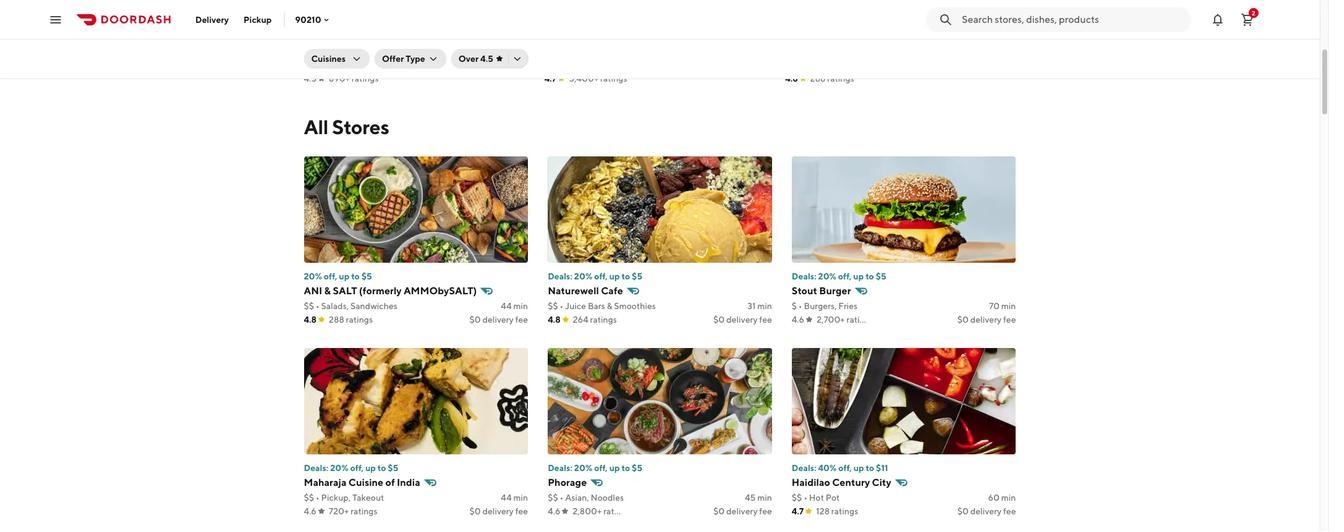 Task type: describe. For each thing, give the bounding box(es) containing it.
deals: 20% off, up to $5 up $$ • asian, noodles
[[548, 463, 642, 473]]

1 horizontal spatial &
[[607, 301, 612, 311]]

90210 button
[[295, 15, 331, 24]]

offer type
[[382, 54, 425, 64]]

off, for haidilao century city
[[839, 463, 852, 473]]

up for panda express
[[363, 30, 374, 40]]

maharaja
[[304, 477, 347, 488]]

mi
[[319, 60, 328, 70]]

fries
[[839, 301, 858, 311]]

sandwiches
[[351, 301, 397, 311]]

5,400+ ratings
[[569, 74, 627, 83]]

stout burger
[[792, 285, 851, 297]]

naturewell
[[548, 285, 599, 297]]

3.0 mi • 44 min • $0 delivery fee
[[304, 60, 428, 70]]

0 vertical spatial 44
[[335, 60, 346, 70]]

over
[[459, 54, 479, 64]]

up for stout burger
[[853, 271, 864, 281]]

0 horizontal spatial &
[[324, 285, 331, 297]]

off, for naturewell cafe
[[594, 271, 608, 281]]

burger
[[819, 285, 851, 297]]

panda express
[[304, 44, 371, 56]]

$4
[[386, 30, 396, 40]]

2
[[1252, 9, 1256, 16]]

$0 delivery fee for ani & salt (formerly ammobysalt)
[[470, 315, 528, 325]]

deals: 40% off, up to $11
[[792, 463, 888, 473]]

fee for maharaja cuisine of india
[[515, 506, 528, 516]]

20% for maharaja cuisine of india
[[330, 463, 349, 473]]

ammobysalt)
[[404, 285, 477, 297]]

delivery
[[195, 15, 229, 24]]

31
[[748, 301, 756, 311]]

deals: 20% off, up to $5 for burger
[[792, 271, 887, 281]]

$$ for phorage
[[548, 493, 558, 503]]

2,700+
[[817, 315, 845, 325]]

stout
[[792, 285, 817, 297]]

fee for stout burger
[[1004, 315, 1016, 325]]

cuisines button
[[304, 49, 370, 69]]

delivery for maharaja cuisine of india
[[482, 506, 514, 516]]

maharaja cuisine of india
[[304, 477, 420, 488]]

cafe
[[601, 285, 623, 297]]

type
[[406, 54, 425, 64]]

open menu image
[[48, 12, 63, 27]]

to for naturewell cafe
[[622, 271, 630, 281]]

stores
[[332, 115, 389, 139]]

deals: for maharaja cuisine of india
[[304, 463, 329, 473]]

4.5 inside button
[[480, 54, 493, 64]]

720+
[[329, 506, 349, 516]]

45
[[745, 493, 756, 503]]

2,800+
[[573, 506, 602, 516]]

fee for ani & salt (formerly ammobysalt)
[[515, 315, 528, 325]]

$0 for maharaja cuisine of india
[[470, 506, 481, 516]]

4.7 for 128 ratings
[[792, 506, 804, 516]]

720+ ratings
[[329, 506, 378, 516]]

44 for (formerly
[[501, 301, 512, 311]]

min up "890+ ratings"
[[348, 60, 363, 70]]

notification bell image
[[1211, 12, 1225, 27]]

haidilao century city
[[792, 477, 892, 488]]

2,800+ ratings
[[573, 506, 630, 516]]

phorage
[[548, 477, 587, 488]]

ratings for naturewell cafe
[[590, 315, 617, 325]]

2 button
[[1235, 7, 1260, 32]]

128
[[816, 506, 830, 516]]

min for naturewell cafe
[[758, 301, 772, 311]]

(formerly
[[359, 285, 402, 297]]

ratings for haidilao century city
[[832, 506, 858, 516]]

44 for india
[[501, 493, 512, 503]]

deals: for panda express
[[304, 30, 329, 40]]

smoothies
[[614, 301, 656, 311]]

delivery for ani & salt (formerly ammobysalt)
[[482, 315, 514, 325]]

deals: for haidilao century city
[[792, 463, 817, 473]]

20% for phorage
[[574, 463, 593, 473]]

delivery button
[[188, 10, 236, 29]]

70
[[989, 301, 1000, 311]]

express
[[335, 44, 371, 56]]

salt
[[333, 285, 357, 297]]

delivery for phorage
[[727, 506, 758, 516]]

off, for phorage
[[594, 463, 608, 473]]

ratings for stout burger
[[847, 315, 874, 325]]

hot
[[809, 493, 824, 503]]

31 min
[[748, 301, 772, 311]]

pickup,
[[321, 493, 351, 503]]

naturewell cafe
[[548, 285, 623, 297]]

890+ ratings
[[329, 74, 379, 83]]

cuisines
[[311, 54, 346, 64]]

3.0
[[304, 60, 317, 70]]

$$ for haidilao century city
[[792, 493, 802, 503]]

$0 delivery fee for maharaja cuisine of india
[[470, 506, 528, 516]]

order
[[616, 30, 638, 40]]

$0 for naturewell cafe
[[714, 315, 725, 325]]

• for phorage
[[560, 493, 563, 503]]

5,400+
[[569, 74, 599, 83]]

$0 for ani & salt (formerly ammobysalt)
[[470, 315, 481, 325]]

ratings for maharaja cuisine of india
[[351, 506, 378, 516]]

4.7 for 5,400+ ratings
[[545, 74, 557, 83]]

century
[[832, 477, 870, 488]]

deals: for naturewell cafe
[[548, 271, 573, 281]]

fee for haidilao century city
[[1004, 506, 1016, 516]]

60 min
[[988, 493, 1016, 503]]

off, for stout burger
[[838, 271, 852, 281]]

all stores
[[304, 115, 389, 139]]

to for stout burger
[[866, 271, 874, 281]]

entire
[[590, 30, 614, 40]]

deals: for stout burger
[[792, 271, 817, 281]]

offer
[[382, 54, 404, 64]]

pot
[[826, 493, 840, 503]]

juice
[[565, 301, 586, 311]]

over 4.5 button
[[451, 49, 529, 69]]

60
[[988, 493, 1000, 503]]

• for haidilao century city
[[804, 493, 808, 503]]

Store search: begin typing to search for stores available on DoorDash text field
[[962, 13, 1183, 26]]

noodles
[[591, 493, 624, 503]]



Task type: vqa. For each thing, say whether or not it's contained in the screenshot.
topmost 4.7
yes



Task type: locate. For each thing, give the bounding box(es) containing it.
deals: 15% off, up to $4
[[304, 30, 396, 40]]

$0 delivery fee
[[470, 315, 528, 325], [714, 315, 772, 325], [958, 315, 1016, 325], [470, 506, 528, 516], [714, 506, 772, 516], [958, 506, 1016, 516]]

4.7
[[545, 74, 557, 83], [792, 506, 804, 516]]

panda
[[304, 44, 333, 56]]

up for naturewell cafe
[[609, 271, 620, 281]]

2,700+ ratings
[[817, 315, 874, 325]]

ani & salt (formerly ammobysalt)
[[304, 285, 477, 297]]

$$ for ani & salt (formerly ammobysalt)
[[304, 301, 314, 311]]

salads,
[[321, 301, 349, 311]]

off, for panda express
[[348, 30, 361, 40]]

4.8 for ani & salt (formerly ammobysalt)
[[304, 315, 317, 325]]

deals: up stout
[[792, 271, 817, 281]]

0 vertical spatial 288
[[810, 74, 826, 83]]

•
[[330, 60, 334, 70], [364, 60, 368, 70], [316, 301, 319, 311], [560, 301, 563, 311], [799, 301, 802, 311], [316, 493, 319, 503], [560, 493, 563, 503], [804, 493, 808, 503]]

min right 70 at bottom
[[1002, 301, 1016, 311]]

0 horizontal spatial 4.6
[[304, 506, 316, 516]]

264
[[573, 315, 588, 325]]

• right $
[[799, 301, 802, 311]]

1 vertical spatial &
[[607, 301, 612, 311]]

off
[[557, 30, 568, 40]]

2 vertical spatial 44
[[501, 493, 512, 503]]

asian,
[[565, 493, 589, 503]]

off, for maharaja cuisine of india
[[350, 463, 364, 473]]

$5
[[545, 30, 555, 40], [843, 30, 854, 40], [361, 271, 372, 281], [632, 271, 642, 281], [876, 271, 887, 281], [388, 463, 398, 473], [632, 463, 642, 473]]

pickup button
[[236, 10, 279, 29]]

1 vertical spatial 288 ratings
[[329, 315, 373, 325]]

burgers,
[[804, 301, 837, 311]]

ratings for ani & salt (formerly ammobysalt)
[[346, 315, 373, 325]]

44 min
[[501, 301, 528, 311], [501, 493, 528, 503]]

$
[[792, 301, 797, 311]]

$$ • hot pot
[[792, 493, 840, 503]]

40%
[[818, 463, 837, 473]]

up for phorage
[[609, 463, 620, 473]]

• down the maharaja
[[316, 493, 319, 503]]

2 44 min from the top
[[501, 493, 528, 503]]

ratings for phorage
[[604, 506, 630, 516]]

4.6
[[792, 315, 804, 325], [304, 506, 316, 516], [548, 506, 560, 516]]

deals: up the maharaja
[[304, 463, 329, 473]]

$$ down ani
[[304, 301, 314, 311]]

pickup
[[244, 15, 272, 24]]

offer type button
[[375, 49, 446, 69]]

min for haidilao century city
[[1002, 493, 1016, 503]]

4.5
[[480, 54, 493, 64], [304, 74, 317, 83]]

0 horizontal spatial 4.7
[[545, 74, 557, 83]]

haidilao
[[792, 477, 830, 488]]

1 horizontal spatial 4.8
[[548, 315, 561, 325]]

264 ratings
[[573, 315, 617, 325]]

$$ • juice bars & smoothies
[[548, 301, 656, 311]]

• left hot on the right bottom
[[804, 493, 808, 503]]

& right ani
[[324, 285, 331, 297]]

$0 for haidilao century city
[[958, 506, 969, 516]]

deals: 20% off, up to $5 up burger
[[792, 271, 887, 281]]

4.6 down phorage
[[548, 506, 560, 516]]

city
[[872, 477, 892, 488]]

0 vertical spatial &
[[324, 285, 331, 297]]

$$ left hot on the right bottom
[[792, 493, 802, 503]]

to for phorage
[[622, 463, 630, 473]]

fee for phorage
[[759, 506, 772, 516]]

1 horizontal spatial 4.5
[[480, 54, 493, 64]]

$$ • asian, noodles
[[548, 493, 624, 503]]

2 horizontal spatial 4.6
[[792, 315, 804, 325]]

44 min for maharaja cuisine of india
[[501, 493, 528, 503]]

$$ down phorage
[[548, 493, 558, 503]]

0 vertical spatial 4.7
[[545, 74, 557, 83]]

delivery
[[383, 60, 414, 70], [482, 315, 514, 325], [727, 315, 758, 325], [971, 315, 1002, 325], [482, 506, 514, 516], [727, 506, 758, 516], [971, 506, 1002, 516]]

44
[[335, 60, 346, 70], [501, 301, 512, 311], [501, 493, 512, 503]]

0 vertical spatial 288 ratings
[[810, 74, 854, 83]]

20% off, up to $5
[[785, 30, 854, 40], [304, 271, 372, 281]]

delivery for haidilao century city
[[971, 506, 1002, 516]]

• for naturewell cafe
[[560, 301, 563, 311]]

0 vertical spatial 20% off, up to $5
[[785, 30, 854, 40]]

$0 delivery fee for haidilao century city
[[958, 506, 1016, 516]]

0 vertical spatial 4.5
[[480, 54, 493, 64]]

min left juice
[[513, 301, 528, 311]]

4.6 left the 720+
[[304, 506, 316, 516]]

• right the mi
[[330, 60, 334, 70]]

$0 delivery fee for phorage
[[714, 506, 772, 516]]

1 vertical spatial 288
[[329, 315, 344, 325]]

$ • burgers, fries
[[792, 301, 858, 311]]

• for ani & salt (formerly ammobysalt)
[[316, 301, 319, 311]]

1 horizontal spatial 4.7
[[792, 506, 804, 516]]

0 horizontal spatial 4.5
[[304, 74, 317, 83]]

$0 delivery fee for naturewell cafe
[[714, 315, 772, 325]]

128 ratings
[[816, 506, 858, 516]]

bars
[[588, 301, 605, 311]]

0 horizontal spatial 20% off, up to $5
[[304, 271, 372, 281]]

$$ down the maharaja
[[304, 493, 314, 503]]

4.8
[[785, 74, 798, 83], [304, 315, 317, 325], [548, 315, 561, 325]]

20%
[[785, 30, 804, 40], [304, 271, 322, 281], [574, 271, 593, 281], [818, 271, 837, 281], [330, 463, 349, 473], [574, 463, 593, 473]]

takeout
[[352, 493, 384, 503]]

min right 31
[[758, 301, 772, 311]]

cuisine
[[349, 477, 383, 488]]

4.5 right over
[[480, 54, 493, 64]]

delivery for naturewell cafe
[[727, 315, 758, 325]]

• down ani
[[316, 301, 319, 311]]

&
[[324, 285, 331, 297], [607, 301, 612, 311]]

min
[[348, 60, 363, 70], [513, 301, 528, 311], [758, 301, 772, 311], [1002, 301, 1016, 311], [513, 493, 528, 503], [758, 493, 772, 503], [1002, 493, 1016, 503]]

up for maharaja cuisine of india
[[365, 463, 376, 473]]

15%
[[330, 30, 346, 40]]

up
[[363, 30, 374, 40], [820, 30, 831, 40], [339, 271, 350, 281], [609, 271, 620, 281], [853, 271, 864, 281], [365, 463, 376, 473], [609, 463, 620, 473], [854, 463, 864, 473]]

fee for naturewell cafe
[[759, 315, 772, 325]]

0 horizontal spatial 288
[[329, 315, 344, 325]]

deals: up naturewell
[[548, 271, 573, 281]]

deals: 20% off, up to $5 for cafe
[[548, 271, 642, 281]]

min left the asian,
[[513, 493, 528, 503]]

$0 delivery fee for stout burger
[[958, 315, 1016, 325]]

44 min for ani & salt (formerly ammobysalt)
[[501, 301, 528, 311]]

of
[[386, 477, 395, 488]]

deals: 20% off, up to $5 up naturewell cafe
[[548, 271, 642, 281]]

$$ left juice
[[548, 301, 558, 311]]

all
[[304, 115, 328, 139]]

deals: up panda
[[304, 30, 329, 40]]

45 min
[[745, 493, 772, 503]]

1 horizontal spatial 288
[[810, 74, 826, 83]]

90210
[[295, 15, 321, 24]]

deals: 20% off, up to $5 for cuisine
[[304, 463, 398, 473]]

1 vertical spatial 4.5
[[304, 74, 317, 83]]

deals: 20% off, up to $5 up maharaja cuisine of india
[[304, 463, 398, 473]]

$0 for stout burger
[[958, 315, 969, 325]]

4.6 down $
[[792, 315, 804, 325]]

to for haidilao century city
[[866, 463, 874, 473]]

1 vertical spatial 20% off, up to $5
[[304, 271, 372, 281]]

1 44 min from the top
[[501, 301, 528, 311]]

min right 45
[[758, 493, 772, 503]]

20% for stout burger
[[818, 271, 837, 281]]

1 vertical spatial 44
[[501, 301, 512, 311]]

1 horizontal spatial 4.6
[[548, 506, 560, 516]]

• left the asian,
[[560, 493, 563, 503]]

1 horizontal spatial 20% off, up to $5
[[785, 30, 854, 40]]

india
[[397, 477, 420, 488]]

1 vertical spatial 44 min
[[501, 493, 528, 503]]

$$ • pickup, takeout
[[304, 493, 384, 503]]

70 min
[[989, 301, 1016, 311]]

delivery for stout burger
[[971, 315, 1002, 325]]

$11
[[876, 463, 888, 473]]

• for stout burger
[[799, 301, 802, 311]]

0 vertical spatial 44 min
[[501, 301, 528, 311]]

$0 for phorage
[[714, 506, 725, 516]]

deals: up phorage
[[548, 463, 573, 473]]

4.7 down "$$ • hot pot"
[[792, 506, 804, 516]]

ratings
[[352, 74, 379, 83], [600, 74, 627, 83], [827, 74, 854, 83], [346, 315, 373, 325], [590, 315, 617, 325], [847, 315, 874, 325], [351, 506, 378, 516], [604, 506, 630, 516], [832, 506, 858, 516]]

to for maharaja cuisine of india
[[378, 463, 386, 473]]

1 horizontal spatial 288 ratings
[[810, 74, 854, 83]]

min for maharaja cuisine of india
[[513, 493, 528, 503]]

your
[[570, 30, 588, 40]]

• for maharaja cuisine of india
[[316, 493, 319, 503]]

to for panda express
[[375, 30, 384, 40]]

$0
[[370, 60, 381, 70], [470, 315, 481, 325], [714, 315, 725, 325], [958, 315, 969, 325], [470, 506, 481, 516], [714, 506, 725, 516], [958, 506, 969, 516]]

deals: for phorage
[[548, 463, 573, 473]]

1 vertical spatial 4.7
[[792, 506, 804, 516]]

$$ • salads, sandwiches
[[304, 301, 397, 311]]

4.8 for naturewell cafe
[[548, 315, 561, 325]]

$$ for maharaja cuisine of india
[[304, 493, 314, 503]]

min right 60 at the right
[[1002, 493, 1016, 503]]

min for stout burger
[[1002, 301, 1016, 311]]

4.5 down 3.0
[[304, 74, 317, 83]]

4.7 left 5,400+
[[545, 74, 557, 83]]

20% for naturewell cafe
[[574, 271, 593, 281]]

890+
[[329, 74, 350, 83]]

0 horizontal spatial 288 ratings
[[329, 315, 373, 325]]

deals: up the haidilao
[[792, 463, 817, 473]]

ani
[[304, 285, 322, 297]]

4.6 for stout
[[792, 315, 804, 325]]

fee
[[416, 60, 428, 70], [515, 315, 528, 325], [759, 315, 772, 325], [1004, 315, 1016, 325], [515, 506, 528, 516], [759, 506, 772, 516], [1004, 506, 1016, 516]]

min for phorage
[[758, 493, 772, 503]]

min for ani & salt (formerly ammobysalt)
[[513, 301, 528, 311]]

2 horizontal spatial 4.8
[[785, 74, 798, 83]]

3 items, open order cart image
[[1240, 12, 1255, 27]]

4.6 for maharaja
[[304, 506, 316, 516]]

$5 off your entire order
[[545, 30, 638, 40]]

to
[[375, 30, 384, 40], [833, 30, 841, 40], [351, 271, 360, 281], [622, 271, 630, 281], [866, 271, 874, 281], [378, 463, 386, 473], [622, 463, 630, 473], [866, 463, 874, 473]]

deals:
[[304, 30, 329, 40], [548, 271, 573, 281], [792, 271, 817, 281], [304, 463, 329, 473], [548, 463, 573, 473], [792, 463, 817, 473]]

• up "890+ ratings"
[[364, 60, 368, 70]]

over 4.5
[[459, 54, 493, 64]]

$$ for naturewell cafe
[[548, 301, 558, 311]]

0 horizontal spatial 4.8
[[304, 315, 317, 325]]

up for haidilao century city
[[854, 463, 864, 473]]

• left juice
[[560, 301, 563, 311]]

& right bars
[[607, 301, 612, 311]]



